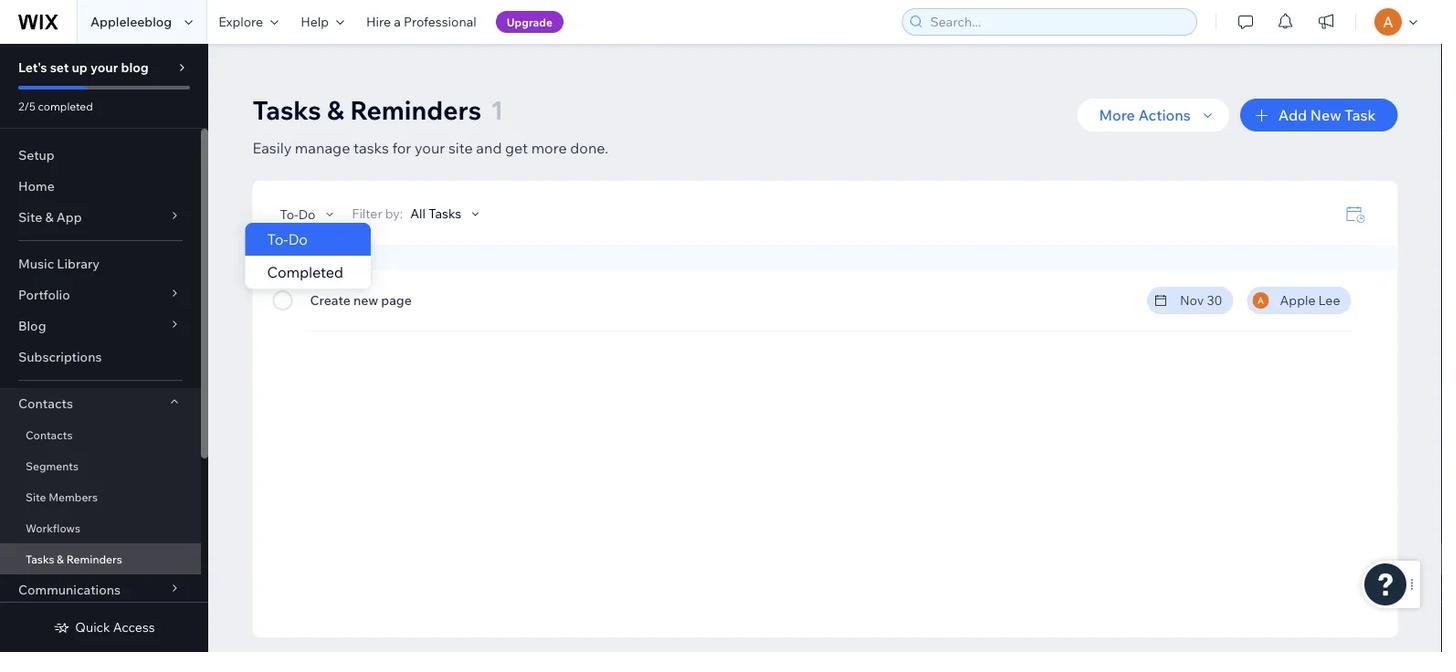 Task type: locate. For each thing, give the bounding box(es) containing it.
site inside popup button
[[18, 209, 42, 225]]

your
[[90, 59, 118, 75], [415, 139, 445, 157]]

& left app
[[45, 209, 54, 225]]

new
[[1311, 106, 1342, 124]]

library
[[57, 256, 100, 272]]

page
[[381, 292, 412, 308]]

tasks inside "tasks & reminders" link
[[26, 552, 54, 566]]

0 vertical spatial contacts
[[18, 396, 73, 412]]

1 vertical spatial your
[[415, 139, 445, 157]]

0 vertical spatial &
[[327, 94, 344, 126]]

tasks right all
[[429, 205, 461, 221]]

0 vertical spatial reminders
[[350, 94, 482, 126]]

1 horizontal spatial reminders
[[350, 94, 482, 126]]

2 vertical spatial tasks
[[26, 552, 54, 566]]

& for tasks & reminders 1
[[327, 94, 344, 126]]

reminders up communications popup button
[[66, 552, 122, 566]]

all tasks button
[[410, 205, 483, 222]]

& inside "tasks & reminders" link
[[57, 552, 64, 566]]

to- up future
[[267, 230, 288, 248]]

1 vertical spatial to-
[[267, 230, 288, 248]]

1 horizontal spatial &
[[57, 552, 64, 566]]

to-do up future
[[267, 230, 308, 248]]

done.
[[570, 139, 609, 157]]

tasks down workflows
[[26, 552, 54, 566]]

Search... field
[[925, 9, 1191, 35]]

your inside sidebar element
[[90, 59, 118, 75]]

contacts link
[[0, 419, 201, 450]]

contacts down subscriptions
[[18, 396, 73, 412]]

0 vertical spatial to-do
[[280, 206, 316, 222]]

contacts inside 'link'
[[26, 428, 73, 442]]

up
[[72, 59, 88, 75]]

0 vertical spatial site
[[18, 209, 42, 225]]

workflows
[[26, 521, 80, 535]]

reminders up for
[[350, 94, 482, 126]]

all tasks
[[410, 205, 461, 221]]

tasks inside all tasks button
[[429, 205, 461, 221]]

add new task button
[[1241, 99, 1398, 132]]

blog
[[121, 59, 149, 75]]

site for site & app
[[18, 209, 42, 225]]

list box containing to-do
[[245, 223, 371, 288]]

more
[[1099, 106, 1135, 124]]

0 vertical spatial do
[[298, 206, 316, 222]]

30
[[1207, 292, 1223, 308]]

2 vertical spatial &
[[57, 552, 64, 566]]

0 horizontal spatial tasks
[[26, 552, 54, 566]]

do up to-do option
[[298, 206, 316, 222]]

more
[[531, 139, 567, 157]]

tasks & reminders link
[[0, 544, 201, 575]]

professional
[[404, 14, 477, 30]]

reminders
[[350, 94, 482, 126], [66, 552, 122, 566]]

more actions button
[[1077, 99, 1230, 132]]

1 horizontal spatial tasks
[[253, 94, 321, 126]]

to-do
[[280, 206, 316, 222], [267, 230, 308, 248]]

to- inside button
[[280, 206, 298, 222]]

app
[[56, 209, 82, 225]]

contacts
[[18, 396, 73, 412], [26, 428, 73, 442]]

your right up
[[90, 59, 118, 75]]

1 vertical spatial tasks
[[429, 205, 461, 221]]

filter
[[352, 205, 382, 221]]

& down workflows
[[57, 552, 64, 566]]

to- up to-do option
[[280, 206, 298, 222]]

0 vertical spatial tasks
[[253, 94, 321, 126]]

1 vertical spatial &
[[45, 209, 54, 225]]

to-do button
[[280, 206, 337, 222]]

0 horizontal spatial your
[[90, 59, 118, 75]]

blog
[[18, 318, 46, 334]]

tasks
[[354, 139, 389, 157]]

segments
[[26, 459, 79, 473]]

do
[[298, 206, 316, 222], [288, 230, 308, 248]]

contacts inside popup button
[[18, 396, 73, 412]]

0 horizontal spatial reminders
[[66, 552, 122, 566]]

easily manage tasks for your site and get more done.
[[253, 139, 609, 157]]

tasks up easily
[[253, 94, 321, 126]]

home
[[18, 178, 55, 194]]

tasks
[[253, 94, 321, 126], [429, 205, 461, 221], [26, 552, 54, 566]]

explore
[[219, 14, 263, 30]]

to-do option
[[245, 223, 371, 256]]

your right for
[[415, 139, 445, 157]]

0 vertical spatial to-
[[280, 206, 298, 222]]

to- for to-do option
[[267, 230, 288, 248]]

site for site members
[[26, 490, 46, 504]]

1 horizontal spatial your
[[415, 139, 445, 157]]

set
[[50, 59, 69, 75]]

1 vertical spatial site
[[26, 490, 46, 504]]

to-do inside option
[[267, 230, 308, 248]]

0 horizontal spatial &
[[45, 209, 54, 225]]

music library
[[18, 256, 100, 272]]

let's set up your blog
[[18, 59, 149, 75]]

workflows link
[[0, 513, 201, 544]]

do inside option
[[288, 230, 308, 248]]

do up future
[[288, 230, 308, 248]]

a
[[394, 14, 401, 30]]

do for to-do button
[[298, 206, 316, 222]]

portfolio
[[18, 287, 70, 303]]

do inside button
[[298, 206, 316, 222]]

contacts button
[[0, 388, 201, 419]]

task
[[1345, 106, 1376, 124]]

site down home
[[18, 209, 42, 225]]

& up manage
[[327, 94, 344, 126]]

setup link
[[0, 140, 201, 171]]

site down segments
[[26, 490, 46, 504]]

tasks & reminders
[[26, 552, 122, 566]]

quick access
[[75, 619, 155, 635]]

site inside 'link'
[[26, 490, 46, 504]]

communications button
[[0, 575, 201, 606]]

hire a professional link
[[355, 0, 488, 44]]

home link
[[0, 171, 201, 202]]

1 vertical spatial reminders
[[66, 552, 122, 566]]

site & app
[[18, 209, 82, 225]]

2 horizontal spatial tasks
[[429, 205, 461, 221]]

to-do inside button
[[280, 206, 316, 222]]

members
[[49, 490, 98, 504]]

to- inside option
[[267, 230, 288, 248]]

to-
[[280, 206, 298, 222], [267, 230, 288, 248]]

contacts up segments
[[26, 428, 73, 442]]

filter by:
[[352, 205, 403, 221]]

music library link
[[0, 248, 201, 280]]

& inside site & app popup button
[[45, 209, 54, 225]]

site members link
[[0, 481, 201, 513]]

2 horizontal spatial &
[[327, 94, 344, 126]]

future (1)
[[278, 252, 347, 264]]

list box
[[245, 223, 371, 288]]

reminders inside sidebar element
[[66, 552, 122, 566]]

to-do up to-do option
[[280, 206, 316, 222]]

0 vertical spatial your
[[90, 59, 118, 75]]

quick
[[75, 619, 110, 635]]

1 vertical spatial contacts
[[26, 428, 73, 442]]

blog button
[[0, 311, 201, 342]]

1 vertical spatial to-do
[[267, 230, 308, 248]]

more actions
[[1099, 106, 1191, 124]]

1 vertical spatial do
[[288, 230, 308, 248]]

appleleeblog
[[90, 14, 172, 30]]



Task type: vqa. For each thing, say whether or not it's contained in the screenshot.
middle &
yes



Task type: describe. For each thing, give the bounding box(es) containing it.
subscriptions
[[18, 349, 102, 365]]

to-do for to-do button
[[280, 206, 316, 222]]

lee
[[1319, 292, 1341, 308]]

reminders for tasks & reminders 1
[[350, 94, 482, 126]]

(1)
[[332, 252, 347, 264]]

tasks & reminders 1
[[253, 94, 504, 126]]

site & app button
[[0, 202, 201, 233]]

create new page
[[310, 292, 412, 308]]

site members
[[26, 490, 98, 504]]

completed
[[38, 99, 93, 113]]

actions
[[1139, 106, 1191, 124]]

for
[[392, 139, 411, 157]]

easily
[[253, 139, 292, 157]]

segments link
[[0, 450, 201, 481]]

apple lee
[[1280, 292, 1341, 308]]

setup
[[18, 147, 55, 163]]

& for site & app
[[45, 209, 54, 225]]

sidebar element
[[0, 44, 208, 652]]

upgrade
[[507, 15, 553, 29]]

completed
[[267, 263, 343, 281]]

create
[[310, 292, 351, 308]]

manage
[[295, 139, 350, 157]]

to- for to-do button
[[280, 206, 298, 222]]

2/5 completed
[[18, 99, 93, 113]]

help button
[[290, 0, 355, 44]]

reminders for tasks & reminders
[[66, 552, 122, 566]]

tasks for tasks & reminders
[[26, 552, 54, 566]]

tasks for tasks & reminders 1
[[253, 94, 321, 126]]

let's
[[18, 59, 47, 75]]

hire a professional
[[366, 14, 477, 30]]

communications
[[18, 582, 121, 598]]

add new task
[[1279, 106, 1376, 124]]

music
[[18, 256, 54, 272]]

all
[[410, 205, 426, 221]]

add
[[1279, 106, 1308, 124]]

do for to-do option
[[288, 230, 308, 248]]

hire
[[366, 14, 391, 30]]

portfolio button
[[0, 280, 201, 311]]

subscriptions link
[[0, 342, 201, 373]]

site
[[448, 139, 473, 157]]

contacts for contacts popup button
[[18, 396, 73, 412]]

future
[[278, 252, 327, 264]]

new
[[353, 292, 378, 308]]

by:
[[385, 205, 403, 221]]

contacts for contacts 'link'
[[26, 428, 73, 442]]

apple
[[1280, 292, 1316, 308]]

help
[[301, 14, 329, 30]]

upgrade button
[[496, 11, 564, 33]]

1
[[491, 94, 504, 126]]

get
[[505, 139, 528, 157]]

nov 30
[[1180, 292, 1223, 308]]

& for tasks & reminders
[[57, 552, 64, 566]]

quick access button
[[53, 619, 155, 636]]

access
[[113, 619, 155, 635]]

and
[[476, 139, 502, 157]]

nov
[[1180, 292, 1204, 308]]

2/5
[[18, 99, 36, 113]]

to-do for to-do option
[[267, 230, 308, 248]]



